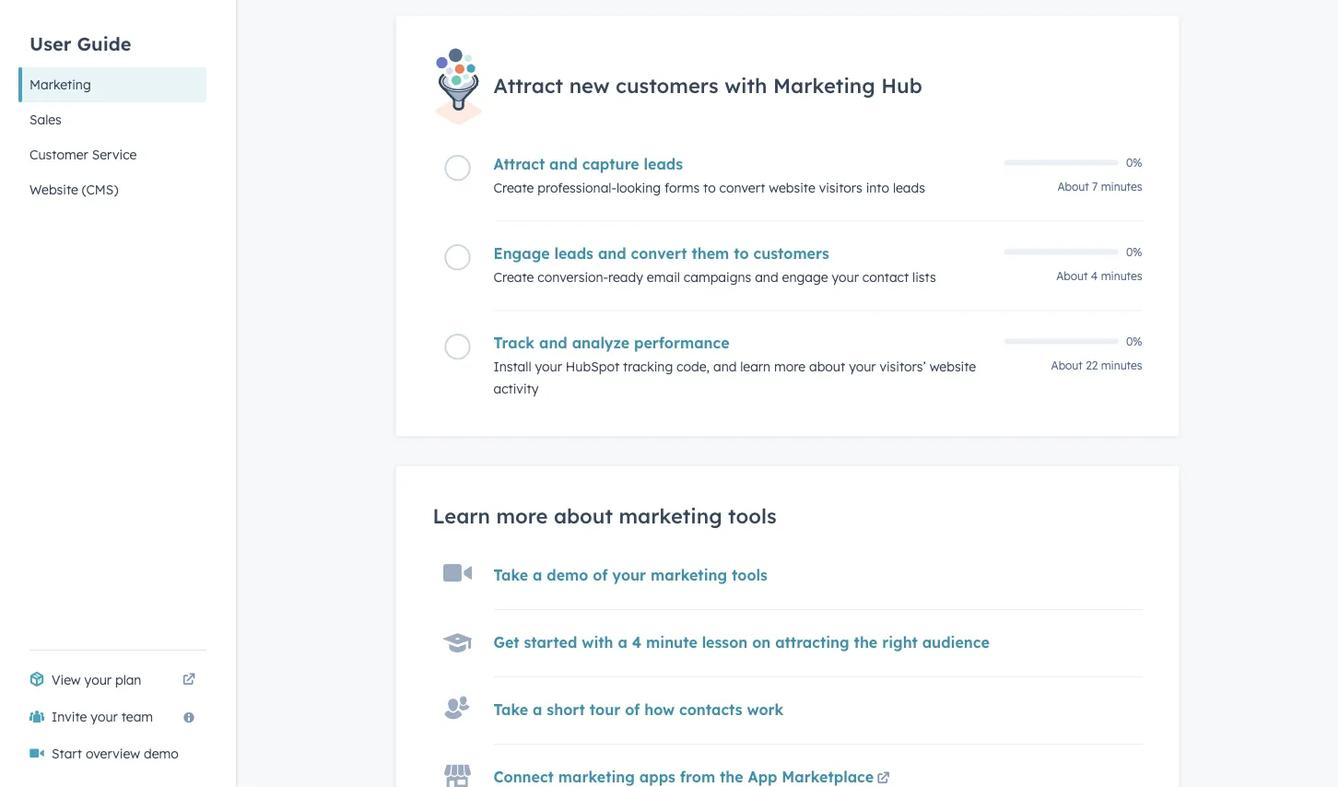 Task type: locate. For each thing, give the bounding box(es) containing it.
3 0% from the top
[[1127, 335, 1143, 349]]

email
[[647, 269, 681, 285]]

0% for track and analyze performance
[[1127, 335, 1143, 349]]

0 horizontal spatial website
[[769, 179, 816, 195]]

sales
[[30, 112, 62, 128]]

1 vertical spatial customers
[[754, 244, 830, 262]]

0 vertical spatial 0%
[[1127, 156, 1143, 170]]

0 vertical spatial minutes
[[1102, 179, 1143, 193]]

website
[[30, 182, 78, 198]]

create left professional-
[[494, 179, 534, 195]]

marketing
[[619, 503, 723, 528], [651, 566, 728, 585], [559, 768, 635, 787]]

0 vertical spatial a
[[533, 566, 543, 585]]

2 0% from the top
[[1127, 245, 1143, 259]]

demo up started
[[547, 566, 589, 585]]

about for track and analyze performance
[[1052, 358, 1083, 372]]

minutes right the '7'
[[1102, 179, 1143, 193]]

0 horizontal spatial to
[[704, 179, 716, 195]]

take a demo of your marketing tools link
[[494, 566, 768, 585]]

1 horizontal spatial 4
[[1092, 269, 1099, 283]]

0 vertical spatial leads
[[644, 154, 683, 173]]

track and analyze performance install your hubspot tracking code, and learn more about your visitors' website activity
[[494, 333, 977, 396]]

2 vertical spatial leads
[[555, 244, 594, 262]]

1 vertical spatial the
[[720, 768, 744, 787]]

demo for a
[[547, 566, 589, 585]]

1 vertical spatial about
[[1057, 269, 1089, 283]]

minutes right 22 in the right of the page
[[1102, 358, 1143, 372]]

0 vertical spatial more
[[775, 358, 806, 374]]

marketplace
[[782, 768, 874, 787]]

website left 'visitors'
[[769, 179, 816, 195]]

1 horizontal spatial website
[[930, 358, 977, 374]]

2 take from the top
[[494, 701, 529, 719]]

install
[[494, 358, 532, 374]]

your right install
[[535, 358, 562, 374]]

professional-
[[538, 179, 617, 195]]

about 7 minutes
[[1058, 179, 1143, 193]]

a left minute
[[618, 633, 628, 652]]

minute
[[646, 633, 698, 652]]

2 create from the top
[[494, 269, 534, 285]]

and up professional-
[[550, 154, 578, 173]]

0 horizontal spatial leads
[[555, 244, 594, 262]]

1 vertical spatial 4
[[632, 633, 642, 652]]

1 vertical spatial more
[[497, 503, 548, 528]]

tracking
[[623, 358, 673, 374]]

your right engage
[[832, 269, 859, 285]]

1 horizontal spatial with
[[725, 72, 768, 98]]

1 horizontal spatial to
[[734, 244, 749, 262]]

link opens in a new window image
[[183, 670, 196, 692], [183, 674, 196, 687], [878, 773, 890, 786]]

convert up email
[[631, 244, 688, 262]]

about for attract and capture leads
[[1058, 179, 1090, 193]]

create down the engage
[[494, 269, 534, 285]]

3 minutes from the top
[[1102, 358, 1143, 372]]

campaigns
[[684, 269, 752, 285]]

about right learn
[[810, 358, 846, 374]]

0 vertical spatial create
[[494, 179, 534, 195]]

take for take a demo of your marketing tools
[[494, 566, 529, 585]]

1 vertical spatial demo
[[144, 746, 179, 762]]

view
[[52, 672, 81, 688]]

tools
[[729, 503, 777, 528], [732, 566, 768, 585]]

them
[[692, 244, 730, 262]]

1 vertical spatial with
[[582, 633, 614, 652]]

marketing up take a demo of your marketing tools
[[619, 503, 723, 528]]

customer service
[[30, 147, 137, 163]]

about up take a demo of your marketing tools
[[554, 503, 613, 528]]

to right the forms
[[704, 179, 716, 195]]

invite
[[52, 709, 87, 725]]

invite your team
[[52, 709, 153, 725]]

0 horizontal spatial marketing
[[30, 77, 91, 93]]

4 left minute
[[632, 633, 642, 652]]

2 vertical spatial about
[[1052, 358, 1083, 372]]

to
[[704, 179, 716, 195], [734, 244, 749, 262]]

0 vertical spatial about
[[1058, 179, 1090, 193]]

4 down the '7'
[[1092, 269, 1099, 283]]

1 vertical spatial about
[[554, 503, 613, 528]]

0 vertical spatial convert
[[720, 179, 766, 195]]

conversion-
[[538, 269, 609, 285]]

0 horizontal spatial demo
[[144, 746, 179, 762]]

attracting
[[776, 633, 850, 652]]

with right started
[[582, 633, 614, 652]]

tour
[[590, 701, 621, 719]]

marketing up minute
[[651, 566, 728, 585]]

marketing left apps
[[559, 768, 635, 787]]

1 create from the top
[[494, 179, 534, 195]]

of down learn more about marketing tools
[[593, 566, 608, 585]]

started
[[524, 633, 578, 652]]

0 vertical spatial attract
[[494, 72, 564, 98]]

0% up about 7 minutes on the top right of the page
[[1127, 156, 1143, 170]]

take a demo of your marketing tools
[[494, 566, 768, 585]]

0 horizontal spatial the
[[720, 768, 744, 787]]

the inside the connect marketing apps from the app marketplace link
[[720, 768, 744, 787]]

0 horizontal spatial of
[[593, 566, 608, 585]]

more
[[775, 358, 806, 374], [497, 503, 548, 528]]

0 vertical spatial about
[[810, 358, 846, 374]]

marketing up sales
[[30, 77, 91, 93]]

demo for overview
[[144, 746, 179, 762]]

take for take a short tour of how contacts work
[[494, 701, 529, 719]]

2 attract from the top
[[494, 154, 545, 173]]

the
[[854, 633, 878, 652], [720, 768, 744, 787]]

0 vertical spatial of
[[593, 566, 608, 585]]

leads up the forms
[[644, 154, 683, 173]]

0% for attract and capture leads
[[1127, 156, 1143, 170]]

with up the attract and capture leads button
[[725, 72, 768, 98]]

app
[[748, 768, 778, 787]]

1 minutes from the top
[[1102, 179, 1143, 193]]

lists
[[913, 269, 937, 285]]

attract new customers with marketing hub
[[494, 72, 923, 98]]

about left the '7'
[[1058, 179, 1090, 193]]

attract left new
[[494, 72, 564, 98]]

2 vertical spatial 0%
[[1127, 335, 1143, 349]]

your left plan
[[84, 672, 112, 688]]

to right them
[[734, 244, 749, 262]]

0 horizontal spatial about
[[554, 503, 613, 528]]

1 vertical spatial attract
[[494, 154, 545, 173]]

1 vertical spatial tools
[[732, 566, 768, 585]]

attract inside the attract and capture leads create professional-looking forms to convert website visitors into leads
[[494, 154, 545, 173]]

1 vertical spatial 0%
[[1127, 245, 1143, 259]]

1 horizontal spatial convert
[[720, 179, 766, 195]]

2 vertical spatial minutes
[[1102, 358, 1143, 372]]

leads
[[644, 154, 683, 173], [893, 179, 926, 195], [555, 244, 594, 262]]

take a short tour of how contacts work link
[[494, 701, 784, 719]]

about up 22 in the right of the page
[[1057, 269, 1089, 283]]

0 vertical spatial demo
[[547, 566, 589, 585]]

of left how at bottom
[[625, 701, 640, 719]]

minutes
[[1102, 179, 1143, 193], [1102, 269, 1143, 283], [1102, 358, 1143, 372]]

0%
[[1127, 156, 1143, 170], [1127, 245, 1143, 259], [1127, 335, 1143, 349]]

about
[[1058, 179, 1090, 193], [1057, 269, 1089, 283], [1052, 358, 1083, 372]]

customers up engage
[[754, 244, 830, 262]]

create inside the attract and capture leads create professional-looking forms to convert website visitors into leads
[[494, 179, 534, 195]]

take
[[494, 566, 529, 585], [494, 701, 529, 719]]

customers right new
[[616, 72, 719, 98]]

1 horizontal spatial customers
[[754, 244, 830, 262]]

a up started
[[533, 566, 543, 585]]

more inside track and analyze performance install your hubspot tracking code, and learn more about your visitors' website activity
[[775, 358, 806, 374]]

about left 22 in the right of the page
[[1052, 358, 1083, 372]]

the left app
[[720, 768, 744, 787]]

a left short
[[533, 701, 543, 719]]

0 vertical spatial tools
[[729, 503, 777, 528]]

0 vertical spatial take
[[494, 566, 529, 585]]

1 horizontal spatial of
[[625, 701, 640, 719]]

with
[[725, 72, 768, 98], [582, 633, 614, 652]]

demo
[[547, 566, 589, 585], [144, 746, 179, 762]]

and right track at top left
[[539, 333, 568, 352]]

0 horizontal spatial 4
[[632, 633, 642, 652]]

forms
[[665, 179, 700, 195]]

performance
[[635, 333, 730, 352]]

leads right into
[[893, 179, 926, 195]]

get
[[494, 633, 520, 652]]

website (cms) button
[[18, 172, 207, 207]]

2 vertical spatial a
[[533, 701, 543, 719]]

to inside the attract and capture leads create professional-looking forms to convert website visitors into leads
[[704, 179, 716, 195]]

short
[[547, 701, 586, 719]]

0 horizontal spatial convert
[[631, 244, 688, 262]]

1 vertical spatial leads
[[893, 179, 926, 195]]

0 horizontal spatial with
[[582, 633, 614, 652]]

marketing left "hub"
[[774, 72, 876, 98]]

1 attract from the top
[[494, 72, 564, 98]]

0% for engage leads and convert them to customers
[[1127, 245, 1143, 259]]

2 vertical spatial marketing
[[559, 768, 635, 787]]

1 vertical spatial of
[[625, 701, 640, 719]]

website right visitors'
[[930, 358, 977, 374]]

1 horizontal spatial demo
[[547, 566, 589, 585]]

1 horizontal spatial more
[[775, 358, 806, 374]]

customers
[[616, 72, 719, 98], [754, 244, 830, 262]]

create inside engage leads and convert them to customers create conversion-ready email campaigns and engage your contact lists
[[494, 269, 534, 285]]

attract for attract new customers with marketing hub
[[494, 72, 564, 98]]

1 vertical spatial to
[[734, 244, 749, 262]]

minutes down about 7 minutes on the top right of the page
[[1102, 269, 1143, 283]]

connect
[[494, 768, 554, 787]]

0 vertical spatial to
[[704, 179, 716, 195]]

attract for attract and capture leads create professional-looking forms to convert website visitors into leads
[[494, 154, 545, 173]]

the left right
[[854, 633, 878, 652]]

convert down the attract and capture leads button
[[720, 179, 766, 195]]

marketing button
[[18, 67, 207, 102]]

2 minutes from the top
[[1102, 269, 1143, 283]]

attract and capture leads create professional-looking forms to convert website visitors into leads
[[494, 154, 926, 195]]

1 vertical spatial convert
[[631, 244, 688, 262]]

1 vertical spatial website
[[930, 358, 977, 374]]

1 horizontal spatial about
[[810, 358, 846, 374]]

0% up about 4 minutes
[[1127, 245, 1143, 259]]

how
[[645, 701, 675, 719]]

your down learn more about marketing tools
[[613, 566, 647, 585]]

contact
[[863, 269, 909, 285]]

1 vertical spatial take
[[494, 701, 529, 719]]

1 0% from the top
[[1127, 156, 1143, 170]]

marketing
[[774, 72, 876, 98], [30, 77, 91, 93]]

demo down team
[[144, 746, 179, 762]]

1 vertical spatial a
[[618, 633, 628, 652]]

your left team
[[91, 709, 118, 725]]

convert
[[720, 179, 766, 195], [631, 244, 688, 262]]

0 horizontal spatial customers
[[616, 72, 719, 98]]

connect marketing apps from the app marketplace link
[[494, 768, 894, 788]]

1 take from the top
[[494, 566, 529, 585]]

start overview demo link
[[18, 736, 207, 773]]

apps
[[640, 768, 676, 787]]

website
[[769, 179, 816, 195], [930, 358, 977, 374]]

0% up about 22 minutes
[[1127, 335, 1143, 349]]

1 horizontal spatial marketing
[[774, 72, 876, 98]]

0 vertical spatial website
[[769, 179, 816, 195]]

attract up professional-
[[494, 154, 545, 173]]

and
[[550, 154, 578, 173], [598, 244, 627, 262], [755, 269, 779, 285], [539, 333, 568, 352], [714, 358, 737, 374]]

1 vertical spatial minutes
[[1102, 269, 1143, 283]]

create
[[494, 179, 534, 195], [494, 269, 534, 285]]

your
[[832, 269, 859, 285], [535, 358, 562, 374], [849, 358, 877, 374], [613, 566, 647, 585], [84, 672, 112, 688], [91, 709, 118, 725]]

your inside engage leads and convert them to customers create conversion-ready email campaigns and engage your contact lists
[[832, 269, 859, 285]]

about
[[810, 358, 846, 374], [554, 503, 613, 528]]

a for demo
[[533, 566, 543, 585]]

take left short
[[494, 701, 529, 719]]

take up get
[[494, 566, 529, 585]]

0 vertical spatial the
[[854, 633, 878, 652]]

leads up conversion- at the left top of the page
[[555, 244, 594, 262]]

1 horizontal spatial the
[[854, 633, 878, 652]]

1 vertical spatial create
[[494, 269, 534, 285]]



Task type: describe. For each thing, give the bounding box(es) containing it.
analyze
[[572, 333, 630, 352]]

engage
[[494, 244, 550, 262]]

ready
[[609, 269, 644, 285]]

overview
[[86, 746, 140, 762]]

learn
[[741, 358, 771, 374]]

hubspot
[[566, 358, 620, 374]]

minutes for attract and capture leads
[[1102, 179, 1143, 193]]

code,
[[677, 358, 710, 374]]

website inside track and analyze performance install your hubspot tracking code, and learn more about your visitors' website activity
[[930, 358, 977, 374]]

view your plan
[[52, 672, 141, 688]]

track
[[494, 333, 535, 352]]

customer service button
[[18, 137, 207, 172]]

visitors'
[[880, 358, 927, 374]]

lesson
[[702, 633, 748, 652]]

website (cms)
[[30, 182, 118, 198]]

visitors
[[820, 179, 863, 195]]

capture
[[583, 154, 640, 173]]

0 vertical spatial marketing
[[619, 503, 723, 528]]

minutes for track and analyze performance
[[1102, 358, 1143, 372]]

marketing inside button
[[30, 77, 91, 93]]

take a short tour of how contacts work
[[494, 701, 784, 719]]

1 vertical spatial marketing
[[651, 566, 728, 585]]

on
[[753, 633, 771, 652]]

sales button
[[18, 102, 207, 137]]

2 horizontal spatial leads
[[893, 179, 926, 195]]

link opens in a new window image
[[878, 769, 890, 788]]

and inside the attract and capture leads create professional-looking forms to convert website visitors into leads
[[550, 154, 578, 173]]

customer
[[30, 147, 88, 163]]

link opens in a new window image inside the connect marketing apps from the app marketplace link
[[878, 773, 890, 786]]

hub
[[882, 72, 923, 98]]

your inside 'button'
[[91, 709, 118, 725]]

user
[[30, 32, 71, 55]]

customers inside engage leads and convert them to customers create conversion-ready email campaigns and engage your contact lists
[[754, 244, 830, 262]]

to inside engage leads and convert them to customers create conversion-ready email campaigns and engage your contact lists
[[734, 244, 749, 262]]

guide
[[77, 32, 131, 55]]

start
[[52, 746, 82, 762]]

0 vertical spatial customers
[[616, 72, 719, 98]]

from
[[680, 768, 716, 787]]

right
[[883, 633, 918, 652]]

minutes for engage leads and convert them to customers
[[1102, 269, 1143, 283]]

0 vertical spatial with
[[725, 72, 768, 98]]

user guide
[[30, 32, 131, 55]]

your left visitors'
[[849, 358, 877, 374]]

attract and capture leads button
[[494, 154, 994, 173]]

7
[[1093, 179, 1099, 193]]

(cms)
[[82, 182, 118, 198]]

website inside the attract and capture leads create professional-looking forms to convert website visitors into leads
[[769, 179, 816, 195]]

view your plan link
[[18, 662, 207, 699]]

plan
[[115, 672, 141, 688]]

service
[[92, 147, 137, 163]]

team
[[121, 709, 153, 725]]

about 4 minutes
[[1057, 269, 1143, 283]]

into
[[867, 179, 890, 195]]

a for short
[[533, 701, 543, 719]]

0 horizontal spatial more
[[497, 503, 548, 528]]

activity
[[494, 380, 539, 396]]

convert inside the attract and capture leads create professional-looking forms to convert website visitors into leads
[[720, 179, 766, 195]]

about for engage leads and convert them to customers
[[1057, 269, 1089, 283]]

work
[[747, 701, 784, 719]]

engage
[[782, 269, 829, 285]]

22
[[1086, 358, 1099, 372]]

and up "ready"
[[598, 244, 627, 262]]

and down engage leads and convert them to customers button
[[755, 269, 779, 285]]

get started with a 4 minute lesson on attracting the right audience
[[494, 633, 990, 652]]

track and analyze performance button
[[494, 333, 994, 352]]

engage leads and convert them to customers button
[[494, 244, 994, 262]]

looking
[[617, 179, 661, 195]]

learn more about marketing tools
[[433, 503, 777, 528]]

1 horizontal spatial leads
[[644, 154, 683, 173]]

0 vertical spatial 4
[[1092, 269, 1099, 283]]

get started with a 4 minute lesson on attracting the right audience link
[[494, 633, 990, 652]]

new
[[570, 72, 610, 98]]

about inside track and analyze performance install your hubspot tracking code, and learn more about your visitors' website activity
[[810, 358, 846, 374]]

invite your team button
[[18, 699, 207, 736]]

start overview demo
[[52, 746, 179, 762]]

connect marketing apps from the app marketplace
[[494, 768, 874, 787]]

engage leads and convert them to customers create conversion-ready email campaigns and engage your contact lists
[[494, 244, 937, 285]]

contacts
[[680, 701, 743, 719]]

user guide views element
[[18, 0, 207, 207]]

and down "track and analyze performance" button at the top of the page
[[714, 358, 737, 374]]

about 22 minutes
[[1052, 358, 1143, 372]]

convert inside engage leads and convert them to customers create conversion-ready email campaigns and engage your contact lists
[[631, 244, 688, 262]]

audience
[[923, 633, 990, 652]]

learn
[[433, 503, 491, 528]]

leads inside engage leads and convert them to customers create conversion-ready email campaigns and engage your contact lists
[[555, 244, 594, 262]]



Task type: vqa. For each thing, say whether or not it's contained in the screenshot.
track and analyze performance BUTTON on the top
yes



